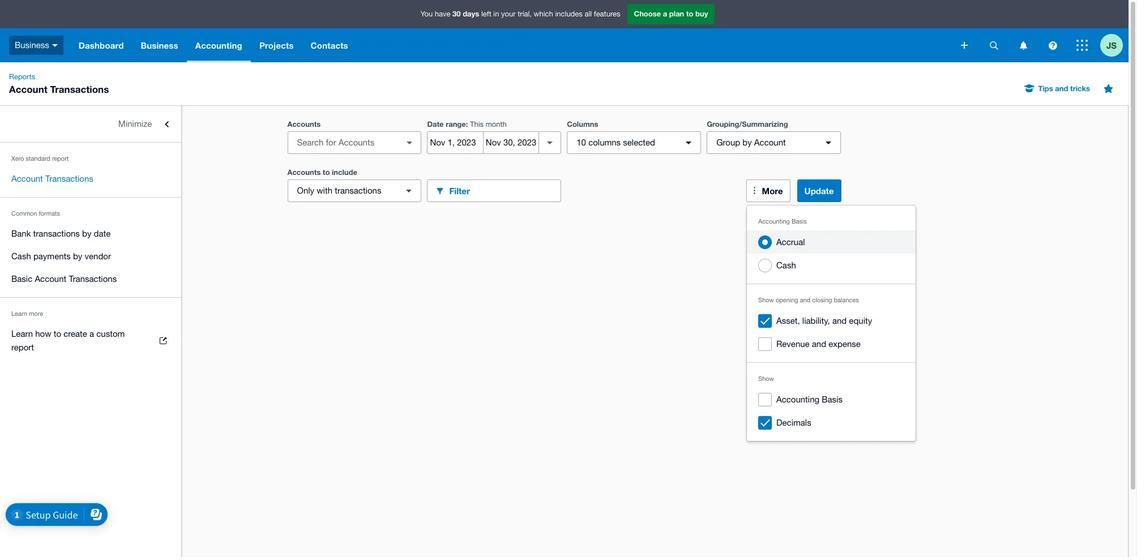 Task type: locate. For each thing, give the bounding box(es) containing it.
0 vertical spatial by
[[743, 138, 752, 147]]

1 vertical spatial accounting basis
[[777, 395, 843, 405]]

accounts for accounts
[[288, 120, 321, 129]]

1 vertical spatial learn
[[11, 329, 33, 339]]

accounts up search for accounts text box
[[288, 120, 321, 129]]

0 horizontal spatial business
[[15, 40, 49, 50]]

common formats
[[11, 210, 60, 217]]

to left include
[[323, 168, 330, 177]]

accounting basis up decimals
[[777, 395, 843, 405]]

1 vertical spatial report
[[11, 343, 34, 352]]

0 vertical spatial accounting basis
[[759, 218, 807, 225]]

account inside basic account transactions link
[[35, 274, 66, 284]]

svg image
[[1049, 41, 1058, 50]]

date range : this month
[[427, 120, 507, 129]]

by for date
[[82, 229, 91, 239]]

by inside popup button
[[743, 138, 752, 147]]

0 vertical spatial transactions
[[335, 186, 382, 195]]

revenue and expense
[[777, 339, 861, 349]]

1 vertical spatial transactions
[[33, 229, 80, 239]]

account inside account transactions link
[[11, 174, 43, 184]]

0 vertical spatial transactions
[[50, 83, 109, 95]]

contacts
[[311, 40, 348, 50]]

1 learn from the top
[[11, 310, 27, 317]]

remove from favorites image
[[1097, 77, 1120, 100]]

show
[[759, 297, 774, 304], [759, 376, 774, 382]]

svg image inside business popup button
[[52, 44, 58, 47]]

reports account transactions
[[9, 73, 109, 95]]

0 vertical spatial accounting
[[195, 40, 242, 50]]

0 vertical spatial learn
[[11, 310, 27, 317]]

navigation containing dashboard
[[70, 28, 954, 62]]

learn
[[11, 310, 27, 317], [11, 329, 33, 339]]

projects
[[259, 40, 294, 50]]

1 accounts from the top
[[288, 120, 321, 129]]

0 vertical spatial basis
[[792, 218, 807, 225]]

accounts
[[288, 120, 321, 129], [288, 168, 321, 177]]

transactions down cash payments by vendor link
[[69, 274, 117, 284]]

1 horizontal spatial a
[[663, 9, 668, 18]]

1 vertical spatial transactions
[[45, 174, 93, 184]]

selected
[[623, 138, 656, 147]]

how
[[35, 329, 51, 339]]

cash
[[11, 252, 31, 261], [777, 261, 796, 270]]

1 horizontal spatial report
[[52, 155, 69, 162]]

transactions down include
[[335, 186, 382, 195]]

0 horizontal spatial to
[[54, 329, 61, 339]]

show for show opening and closing balances
[[759, 297, 774, 304]]

to right how
[[54, 329, 61, 339]]

2 vertical spatial by
[[73, 252, 82, 261]]

by left vendor
[[73, 252, 82, 261]]

account down reports link
[[9, 83, 47, 95]]

transactions up minimize button
[[50, 83, 109, 95]]

liability,
[[803, 316, 830, 326]]

1 horizontal spatial transactions
[[335, 186, 382, 195]]

0 vertical spatial show
[[759, 297, 774, 304]]

plan
[[670, 9, 685, 18]]

you have 30 days left in your trial, which includes all features
[[421, 9, 621, 18]]

minimize
[[118, 119, 152, 129]]

1 horizontal spatial to
[[323, 168, 330, 177]]

learn how to create a custom report link
[[0, 323, 181, 359]]

opening
[[776, 297, 799, 304]]

Select end date field
[[484, 132, 539, 154]]

accounting basis up accrual
[[759, 218, 807, 225]]

1 vertical spatial by
[[82, 229, 91, 239]]

days
[[463, 9, 480, 18]]

learn inside learn how to create a custom report
[[11, 329, 33, 339]]

accounting
[[195, 40, 242, 50], [759, 218, 790, 225], [777, 395, 820, 405]]

by left date
[[82, 229, 91, 239]]

group by account
[[717, 138, 786, 147]]

1 vertical spatial a
[[90, 329, 94, 339]]

tips
[[1039, 84, 1054, 93]]

js
[[1107, 40, 1117, 50]]

1 horizontal spatial cash
[[777, 261, 796, 270]]

report down learn more
[[11, 343, 34, 352]]

a right create
[[90, 329, 94, 339]]

bank
[[11, 229, 31, 239]]

basis up decimals button
[[822, 395, 843, 405]]

report inside learn how to create a custom report
[[11, 343, 34, 352]]

transactions down xero standard report
[[45, 174, 93, 184]]

account down grouping/summarizing
[[755, 138, 786, 147]]

1 vertical spatial basis
[[822, 395, 843, 405]]

business
[[15, 40, 49, 50], [141, 40, 178, 50]]

accounts up only
[[288, 168, 321, 177]]

0 horizontal spatial report
[[11, 343, 34, 352]]

list box
[[747, 206, 916, 441]]

decimals
[[777, 418, 812, 428]]

transactions
[[50, 83, 109, 95], [45, 174, 93, 184], [69, 274, 117, 284]]

1 show from the top
[[759, 297, 774, 304]]

includes
[[555, 10, 583, 18]]

all
[[585, 10, 592, 18]]

1 vertical spatial accounts
[[288, 168, 321, 177]]

only
[[297, 186, 315, 195]]

and right "tips" at the right of page
[[1056, 84, 1069, 93]]

learn left more
[[11, 310, 27, 317]]

contacts button
[[302, 28, 357, 62]]

transactions for basic account transactions
[[69, 274, 117, 284]]

bank transactions by date
[[11, 229, 111, 239]]

which
[[534, 10, 553, 18]]

cash down accrual
[[777, 261, 796, 270]]

0 vertical spatial to
[[687, 9, 694, 18]]

a inside banner
[[663, 9, 668, 18]]

account down payments
[[35, 274, 66, 284]]

group
[[747, 206, 916, 441]]

banner containing js
[[0, 0, 1129, 62]]

account down xero
[[11, 174, 43, 184]]

minimize button
[[0, 113, 181, 135]]

Search for Accounts text field
[[288, 132, 401, 154]]

show opening and closing balances
[[759, 297, 859, 304]]

0 horizontal spatial basis
[[792, 218, 807, 225]]

filter button
[[427, 180, 562, 202]]

0 vertical spatial accounts
[[288, 120, 321, 129]]

a
[[663, 9, 668, 18], [90, 329, 94, 339]]

date
[[427, 120, 444, 129]]

asset, liability, and equity
[[777, 316, 873, 326]]

only with transactions
[[297, 186, 382, 195]]

group containing accrual
[[747, 206, 916, 441]]

2 vertical spatial accounting
[[777, 395, 820, 405]]

report up the account transactions
[[52, 155, 69, 162]]

cash inside button
[[777, 261, 796, 270]]

you
[[421, 10, 433, 18]]

vendor
[[85, 252, 111, 261]]

1 vertical spatial show
[[759, 376, 774, 382]]

to
[[687, 9, 694, 18], [323, 168, 330, 177], [54, 329, 61, 339]]

cash for cash
[[777, 261, 796, 270]]

10
[[577, 138, 586, 147]]

2 vertical spatial transactions
[[69, 274, 117, 284]]

svg image
[[1077, 40, 1088, 51], [990, 41, 999, 50], [1020, 41, 1028, 50], [962, 42, 968, 49], [52, 44, 58, 47]]

1 horizontal spatial basis
[[822, 395, 843, 405]]

features
[[594, 10, 621, 18]]

accounting basis
[[759, 218, 807, 225], [777, 395, 843, 405]]

1 vertical spatial accounting
[[759, 218, 790, 225]]

0 horizontal spatial transactions
[[33, 229, 80, 239]]

2 horizontal spatial to
[[687, 9, 694, 18]]

a left plan
[[663, 9, 668, 18]]

to inside banner
[[687, 9, 694, 18]]

2 accounts from the top
[[288, 168, 321, 177]]

learn for learn more
[[11, 310, 27, 317]]

account inside group by account popup button
[[755, 138, 786, 147]]

and left the equity
[[833, 316, 847, 326]]

learn down learn more
[[11, 329, 33, 339]]

0 horizontal spatial business button
[[0, 28, 70, 62]]

2 business button from the left
[[132, 28, 187, 62]]

1 horizontal spatial business button
[[132, 28, 187, 62]]

10 columns selected
[[577, 138, 656, 147]]

navigation
[[70, 28, 954, 62]]

navigation inside banner
[[70, 28, 954, 62]]

None field
[[288, 131, 422, 154]]

decimals button
[[747, 411, 916, 435]]

tips and tricks
[[1039, 84, 1091, 93]]

by
[[743, 138, 752, 147], [82, 229, 91, 239], [73, 252, 82, 261]]

accounting basis button
[[747, 388, 916, 411]]

list of convenience dates image
[[539, 131, 562, 154]]

transactions
[[335, 186, 382, 195], [33, 229, 80, 239]]

0 vertical spatial a
[[663, 9, 668, 18]]

include
[[332, 168, 358, 177]]

2 learn from the top
[[11, 329, 33, 339]]

report
[[52, 155, 69, 162], [11, 343, 34, 352]]

0 horizontal spatial a
[[90, 329, 94, 339]]

transactions down formats
[[33, 229, 80, 239]]

2 show from the top
[[759, 376, 774, 382]]

banner
[[0, 0, 1129, 62]]

0 horizontal spatial cash
[[11, 252, 31, 261]]

accounting button
[[187, 28, 251, 62]]

to left buy
[[687, 9, 694, 18]]

cash down bank
[[11, 252, 31, 261]]

2 vertical spatial to
[[54, 329, 61, 339]]

account
[[9, 83, 47, 95], [755, 138, 786, 147], [11, 174, 43, 184], [35, 274, 66, 284]]

basis up accrual
[[792, 218, 807, 225]]

by down grouping/summarizing
[[743, 138, 752, 147]]

projects button
[[251, 28, 302, 62]]

transactions inside reports account transactions
[[50, 83, 109, 95]]



Task type: vqa. For each thing, say whether or not it's contained in the screenshot.
YEARLY COMPARISON
no



Task type: describe. For each thing, give the bounding box(es) containing it.
accounts to include
[[288, 168, 358, 177]]

date
[[94, 229, 111, 239]]

reports link
[[5, 71, 40, 83]]

trial,
[[518, 10, 532, 18]]

update
[[805, 186, 834, 196]]

create
[[64, 329, 87, 339]]

columns
[[567, 120, 599, 129]]

left
[[482, 10, 492, 18]]

to inside learn how to create a custom report
[[54, 329, 61, 339]]

range
[[446, 120, 466, 129]]

asset,
[[777, 316, 800, 326]]

learn more
[[11, 310, 43, 317]]

:
[[466, 120, 468, 129]]

basic account transactions
[[11, 274, 117, 284]]

1 horizontal spatial business
[[141, 40, 178, 50]]

show for show
[[759, 376, 774, 382]]

your
[[501, 10, 516, 18]]

cash for cash payments by vendor
[[11, 252, 31, 261]]

accounts for accounts to include
[[288, 168, 321, 177]]

xero standard report
[[11, 155, 69, 162]]

Select start date field
[[428, 132, 483, 154]]

month
[[486, 120, 507, 129]]

columns
[[589, 138, 621, 147]]

open image
[[399, 131, 421, 154]]

by for vendor
[[73, 252, 82, 261]]

cash payments by vendor link
[[0, 245, 181, 268]]

learn how to create a custom report
[[11, 329, 125, 352]]

accounting inside dropdown button
[[195, 40, 242, 50]]

tips and tricks button
[[1018, 79, 1097, 97]]

reports
[[9, 73, 35, 81]]

balances
[[834, 297, 859, 304]]

in
[[494, 10, 499, 18]]

a inside learn how to create a custom report
[[90, 329, 94, 339]]

equity
[[850, 316, 873, 326]]

revenue
[[777, 339, 810, 349]]

dashboard
[[79, 40, 124, 50]]

30
[[453, 9, 461, 18]]

transactions inside popup button
[[335, 186, 382, 195]]

group
[[717, 138, 741, 147]]

payments
[[33, 252, 71, 261]]

dashboard link
[[70, 28, 132, 62]]

transactions for reports account transactions
[[50, 83, 109, 95]]

have
[[435, 10, 451, 18]]

choose
[[634, 9, 661, 18]]

xero
[[11, 155, 24, 162]]

accrual button
[[747, 231, 916, 254]]

formats
[[39, 210, 60, 217]]

cash button
[[747, 254, 916, 277]]

basis inside button
[[822, 395, 843, 405]]

1 business button from the left
[[0, 28, 70, 62]]

group by account button
[[707, 131, 841, 154]]

closing
[[813, 297, 833, 304]]

asset, liability, and equity button
[[747, 309, 916, 333]]

account transactions
[[11, 174, 93, 184]]

more button
[[747, 180, 791, 202]]

grouping/summarizing
[[707, 120, 788, 129]]

cash payments by vendor
[[11, 252, 111, 261]]

update button
[[798, 180, 842, 202]]

expense
[[829, 339, 861, 349]]

custom
[[96, 329, 125, 339]]

accounting basis inside button
[[777, 395, 843, 405]]

choose a plan to buy
[[634, 9, 709, 18]]

list box containing accrual
[[747, 206, 916, 441]]

filter
[[450, 186, 470, 196]]

js button
[[1101, 28, 1129, 62]]

with
[[317, 186, 333, 195]]

common
[[11, 210, 37, 217]]

basic
[[11, 274, 32, 284]]

learn for learn how to create a custom report
[[11, 329, 33, 339]]

standard
[[26, 155, 50, 162]]

0 vertical spatial report
[[52, 155, 69, 162]]

basic account transactions link
[[0, 268, 181, 291]]

more
[[762, 186, 783, 196]]

accrual
[[777, 237, 805, 247]]

account inside reports account transactions
[[9, 83, 47, 95]]

and down liability,
[[812, 339, 827, 349]]

1 vertical spatial to
[[323, 168, 330, 177]]

accounting inside button
[[777, 395, 820, 405]]

revenue and expense button
[[747, 333, 916, 356]]

only with transactions button
[[288, 180, 422, 202]]

bank transactions by date link
[[0, 223, 181, 245]]

buy
[[696, 9, 709, 18]]

and left closing
[[800, 297, 811, 304]]

more
[[29, 310, 43, 317]]

tricks
[[1071, 84, 1091, 93]]



